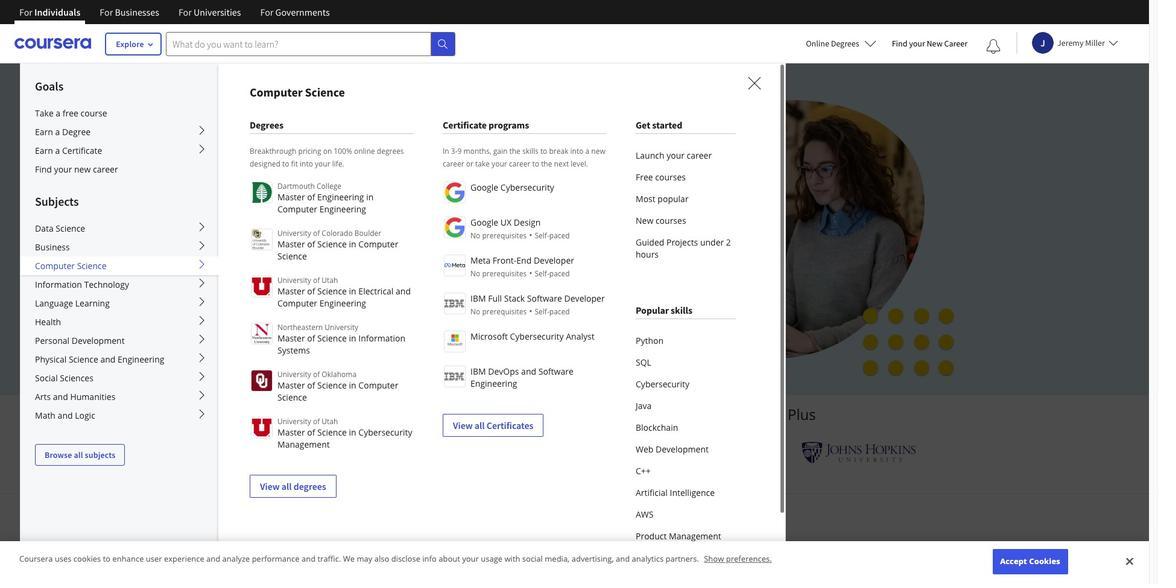 Task type: vqa. For each thing, say whether or not it's contained in the screenshot.
For Individuals
yes



Task type: describe. For each thing, give the bounding box(es) containing it.
invest
[[402, 536, 455, 561]]

degrees inside online degrees "popup button"
[[831, 38, 860, 49]]

universities
[[502, 404, 579, 424]]

and down personal development dropdown button
[[100, 354, 116, 365]]

your inside in 3-9 months, gain the skills to break into a new career or take your career to the next level.
[[492, 159, 507, 169]]

performance
[[252, 554, 300, 565]]

university of oklahoma logo image
[[251, 370, 273, 392]]

with left "analytics"
[[584, 536, 623, 561]]

cookies
[[1030, 556, 1061, 567]]

What do you want to learn? text field
[[166, 32, 432, 56]]

view all certificates link
[[443, 414, 544, 437]]

science inside university of utah master of science in cybersecurity management
[[317, 427, 347, 438]]

j
[[1041, 37, 1046, 49]]

systems
[[278, 345, 310, 356]]

for universities
[[179, 6, 241, 18]]

1 horizontal spatial the
[[541, 159, 553, 169]]

enhance
[[113, 554, 144, 565]]

language
[[35, 298, 73, 309]]

computer inside university of utah master of science in electrical and computer engineering
[[278, 298, 317, 309]]

day inside button
[[275, 298, 291, 310]]

science up the coursera plus image
[[305, 84, 345, 100]]

for for universities
[[179, 6, 192, 18]]

launch
[[636, 150, 665, 161]]

• inside ibm full stack software developer no prerequisites • self-paced
[[529, 305, 533, 317]]

ibm for ibm devops and software engineering
[[471, 366, 486, 377]]

computer science button
[[21, 256, 218, 275]]

arts
[[35, 391, 51, 403]]

1 vertical spatial day
[[313, 327, 329, 338]]

to inside unlimited access to 7,000+ world-class courses, hands-on projects, and job-ready certificate programs—all included in your subscription
[[332, 169, 345, 187]]

your left social
[[480, 536, 520, 561]]

14-
[[301, 327, 313, 338]]

and left traffic.
[[302, 554, 316, 565]]

self- inside ibm full stack software developer no prerequisites • self-paced
[[535, 307, 550, 317]]

in 3-9 months, gain the skills to break into a new career or take your career to the next level.
[[443, 146, 606, 169]]

health button
[[21, 313, 218, 331]]

and inside unlimited access to 7,000+ world-class courses, hands-on projects, and job-ready certificate programs—all included in your subscription
[[281, 190, 305, 208]]

guided
[[636, 237, 665, 248]]

free courses
[[636, 171, 686, 183]]

stack
[[504, 293, 525, 304]]

university of colorado boulder logo image
[[251, 229, 273, 250]]

web development link
[[636, 439, 736, 460]]

sql link
[[636, 352, 736, 374]]

information inside northeastern university master of science in information systems
[[359, 333, 406, 344]]

accept cookies
[[1001, 556, 1061, 567]]

dartmouth college master of engineering in computer engineering
[[278, 181, 374, 215]]

c++ link
[[636, 460, 736, 482]]

from
[[376, 404, 409, 424]]

management inside product management link
[[669, 530, 722, 542]]

artificial
[[636, 487, 668, 499]]

new courses
[[636, 215, 687, 226]]

launch your career link
[[636, 145, 736, 167]]

johns hopkins university image
[[802, 442, 916, 464]]

free inside the get started list
[[636, 171, 653, 183]]

dartmouth
[[278, 181, 315, 191]]

dartmouth college logo image
[[251, 182, 273, 203]]

earn a degree button
[[21, 123, 218, 141]]

and right arts
[[53, 391, 68, 403]]

online
[[806, 38, 830, 49]]

science right 'university of oklahoma logo'
[[278, 392, 307, 403]]

and inside ibm devops and software engineering
[[522, 366, 537, 377]]

and inside university of utah master of science in electrical and computer engineering
[[396, 285, 411, 297]]

a for certificate
[[55, 145, 60, 156]]

courses,
[[466, 169, 517, 187]]

0 vertical spatial new
[[927, 38, 943, 49]]

view for view all certificates
[[453, 419, 473, 432]]

find for find your new career
[[35, 164, 52, 175]]

science up anytime
[[317, 238, 347, 250]]

development for web development
[[656, 444, 709, 455]]

all for certificates
[[475, 419, 485, 432]]

computer up the coursera plus image
[[250, 84, 303, 100]]

explore button
[[106, 33, 161, 55]]

online
[[354, 146, 375, 156]]

no inside ibm full stack software developer no prerequisites • self-paced
[[471, 307, 481, 317]]

devops
[[488, 366, 519, 377]]

included
[[526, 190, 579, 208]]

for for individuals
[[19, 6, 33, 18]]

cookies
[[74, 554, 101, 565]]

banner navigation
[[10, 0, 340, 33]]

prerequisites inside google ux design no prerequisites • self-paced
[[482, 231, 527, 241]]

certificate programs
[[443, 119, 529, 131]]

northeastern university  logo image
[[251, 323, 273, 345]]

governments
[[276, 6, 330, 18]]

on inside breakthrough pricing on 100% online degrees designed to fit into your life.
[[323, 146, 332, 156]]

back
[[362, 327, 382, 338]]

partners.
[[666, 554, 699, 565]]

your inside unlimited access to 7,000+ world-class courses, hands-on projects, and job-ready certificate programs—all included in your subscription
[[225, 212, 253, 230]]

a inside in 3-9 months, gain the skills to break into a new career or take your career to the next level.
[[586, 146, 590, 156]]

engineering inside ibm devops and software engineering
[[471, 378, 517, 389]]

google ux design no prerequisites • self-paced
[[471, 217, 570, 241]]

science inside northeastern university master of science in information systems
[[317, 333, 347, 344]]

web development
[[636, 444, 709, 455]]

1 vertical spatial skills
[[671, 304, 693, 316]]

of inside northeastern university master of science in information systems
[[307, 333, 315, 344]]

about
[[439, 554, 460, 565]]

google for google cybersecurity
[[471, 182, 499, 193]]

for for governments
[[260, 6, 274, 18]]

popular skills
[[636, 304, 693, 316]]

engineering down life.
[[317, 191, 364, 203]]

and left "analytics"
[[616, 554, 630, 565]]

subscription
[[257, 212, 333, 230]]

in inside university of colorado boulder master of science in computer science
[[349, 238, 357, 250]]

university of utah master of science in electrical and computer engineering
[[278, 275, 411, 309]]

jeremy
[[1058, 37, 1084, 48]]

projects,
[[225, 190, 278, 208]]

in left usage
[[460, 536, 476, 561]]

a for free
[[56, 107, 60, 119]]

find for find your new career
[[892, 38, 908, 49]]

physical science and engineering button
[[21, 350, 218, 369]]

master inside university of utah master of science in electrical and computer engineering
[[278, 285, 305, 297]]

partnername logo image inside 'microsoft cybersecurity analyst' link
[[444, 331, 466, 352]]

paced inside google ux design no prerequisites • self-paced
[[550, 231, 570, 241]]

miller
[[1086, 37, 1106, 48]]

learning
[[75, 298, 110, 309]]

with left '14-'
[[280, 327, 299, 338]]

degrees inside group
[[250, 119, 284, 131]]

intelligence
[[670, 487, 715, 499]]

university for cybersecurity
[[278, 416, 311, 427]]

designed
[[250, 159, 281, 169]]

7-
[[267, 298, 275, 310]]

coursera image
[[14, 34, 91, 53]]

of inside dartmouth college master of engineering in computer engineering
[[307, 191, 315, 203]]

master inside northeastern university master of science in information systems
[[278, 333, 305, 344]]

degree
[[62, 126, 91, 138]]

universities
[[194, 6, 241, 18]]

developer inside meta front-end developer no prerequisites • self-paced
[[534, 255, 575, 266]]

your inside breakthrough pricing on 100% online degrees designed to fit into your life.
[[315, 159, 330, 169]]

free
[[63, 107, 78, 119]]

computer inside university of colorado boulder master of science in computer science
[[359, 238, 399, 250]]

to inside breakthrough pricing on 100% online degrees designed to fit into your life.
[[282, 159, 289, 169]]

cybersecurity inside university of utah master of science in cybersecurity management
[[359, 427, 412, 438]]

new inside in 3-9 months, gain the skills to break into a new career or take your career to the next level.
[[592, 146, 606, 156]]

4 partnername logo image from the top
[[444, 293, 466, 314]]

no inside google ux design no prerequisites • self-paced
[[471, 231, 481, 241]]

logic
[[75, 410, 95, 421]]

0 horizontal spatial the
[[510, 146, 521, 156]]

software for stack
[[527, 293, 562, 304]]

on inside unlimited access to 7,000+ world-class courses, hands-on projects, and job-ready certificate programs—all included in your subscription
[[563, 169, 579, 187]]

science up learn
[[317, 380, 347, 391]]

engineering inside dropdown button
[[118, 354, 164, 365]]

anytime
[[305, 271, 340, 282]]

into for degrees
[[300, 159, 313, 169]]

take
[[35, 107, 54, 119]]

computer inside university of oklahoma master of science in computer science
[[359, 380, 399, 391]]

group containing goals
[[20, 63, 786, 584]]

prerequisites inside ibm full stack software developer no prerequisites • self-paced
[[482, 307, 527, 317]]

engineering inside university of utah master of science in electrical and computer engineering
[[320, 298, 366, 309]]

master inside dartmouth college master of engineering in computer engineering
[[278, 191, 305, 203]]

cybersecurity inside popular skills list
[[636, 378, 690, 390]]

for individuals
[[19, 6, 80, 18]]

1 horizontal spatial computer science
[[250, 84, 345, 100]]

management inside university of utah master of science in cybersecurity management
[[278, 439, 330, 450]]

show preferences. link
[[704, 554, 772, 565]]

3 partnername logo image from the top
[[444, 255, 466, 276]]

developer inside ibm full stack software developer no prerequisites • self-paced
[[565, 293, 605, 304]]

subjects
[[85, 450, 116, 460]]

earn a degree
[[35, 126, 91, 138]]

math and logic button
[[21, 406, 218, 425]]

information technology
[[35, 279, 129, 290]]

break
[[549, 146, 569, 156]]

in inside northeastern university master of science in information systems
[[349, 333, 357, 344]]

full
[[488, 293, 502, 304]]

free inside button
[[293, 298, 311, 310]]

in inside university of utah master of science in cybersecurity management
[[349, 427, 357, 438]]

physical science and engineering
[[35, 354, 164, 365]]

university for computer
[[278, 369, 311, 380]]

sas image
[[636, 443, 682, 463]]

find your new career
[[35, 164, 118, 175]]

guided projects under 2 hours link
[[636, 232, 736, 266]]

science down personal development
[[69, 354, 98, 365]]

meta
[[471, 255, 491, 266]]

cybersecurity down ibm full stack software developer no prerequisites • self-paced
[[510, 331, 564, 342]]

analyze
[[222, 554, 250, 565]]

your inside 'explore menu' element
[[54, 164, 72, 175]]

0 vertical spatial plus
[[788, 404, 816, 424]]

in inside university of utah master of science in electrical and computer engineering
[[349, 285, 357, 297]]

find your new career link
[[21, 160, 218, 179]]

to up hands- at the top of page
[[533, 159, 540, 169]]

1 horizontal spatial coursera
[[627, 536, 706, 561]]

computer science inside dropdown button
[[35, 260, 107, 272]]

cybersecurity down in 3-9 months, gain the skills to break into a new career or take your career to the next level.
[[501, 182, 555, 193]]

paced inside meta front-end developer no prerequisites • self-paced
[[550, 269, 570, 279]]

start 7-day free trial button
[[225, 290, 352, 319]]

all for degrees
[[282, 480, 292, 492]]

paced inside ibm full stack software developer no prerequisites • self-paced
[[550, 307, 570, 317]]

computer inside dartmouth college master of engineering in computer engineering
[[278, 203, 317, 215]]

data
[[35, 223, 54, 234]]

arts and humanities
[[35, 391, 115, 403]]

hands-
[[521, 169, 563, 187]]

university of utah logo image for master of science in cybersecurity management
[[251, 417, 273, 439]]



Task type: locate. For each thing, give the bounding box(es) containing it.
2 vertical spatial •
[[529, 305, 533, 317]]

university for electrical
[[278, 275, 311, 285]]

1 horizontal spatial plus
[[788, 404, 816, 424]]

1 utah from the top
[[322, 275, 338, 285]]

0 vertical spatial paced
[[550, 231, 570, 241]]

2 utah from the top
[[322, 416, 338, 427]]

9
[[458, 146, 462, 156]]

all inside view all degrees link
[[282, 480, 292, 492]]

view all degrees link
[[250, 475, 337, 498]]

the left next
[[541, 159, 553, 169]]

master up "subscription"
[[278, 191, 305, 203]]

development down "blockchain" link
[[656, 444, 709, 455]]

earn for earn a degree
[[35, 126, 53, 138]]

self- inside google ux design no prerequisites • self-paced
[[535, 231, 550, 241]]

1 vertical spatial developer
[[565, 293, 605, 304]]

skills
[[523, 146, 539, 156], [671, 304, 693, 316]]

1 vertical spatial find
[[35, 164, 52, 175]]

experience
[[164, 554, 204, 565]]

3 • from the top
[[529, 305, 533, 317]]

northeastern
[[278, 322, 323, 333]]

0 horizontal spatial new
[[74, 164, 91, 175]]

blockchain link
[[636, 417, 736, 439]]

1 vertical spatial degrees
[[250, 119, 284, 131]]

to left 'fit'
[[282, 159, 289, 169]]

unlimited
[[225, 169, 285, 187]]

None search field
[[166, 32, 456, 56]]

software down microsoft cybersecurity analyst
[[539, 366, 574, 377]]

2 vertical spatial prerequisites
[[482, 307, 527, 317]]

university right university of colorado boulder logo
[[278, 228, 311, 238]]

engineering up social sciences popup button
[[118, 354, 164, 365]]

courses inside free courses link
[[656, 171, 686, 183]]

1 horizontal spatial view
[[453, 419, 473, 432]]

google image
[[461, 442, 526, 464]]

business button
[[21, 238, 218, 256]]

python
[[636, 335, 664, 346]]

all down university of illinois at urbana-champaign image
[[282, 480, 292, 492]]

prerequisites down the full
[[482, 307, 527, 317]]

in left electrical
[[349, 285, 357, 297]]

science up trial
[[317, 285, 347, 297]]

for left universities
[[179, 6, 192, 18]]

0 vertical spatial •
[[529, 229, 533, 241]]

university down systems
[[278, 369, 311, 380]]

1 horizontal spatial new
[[927, 38, 943, 49]]

0 horizontal spatial on
[[323, 146, 332, 156]]

1 vertical spatial prerequisites
[[482, 269, 527, 279]]

ibm inside ibm devops and software engineering
[[471, 366, 486, 377]]

master up start 7-day free trial at the bottom left
[[278, 285, 305, 297]]

0 vertical spatial software
[[527, 293, 562, 304]]

view for view all degrees
[[260, 480, 280, 492]]

paced down included
[[550, 231, 570, 241]]

master inside university of colorado boulder master of science in computer science
[[278, 238, 305, 250]]

3 no from the top
[[471, 307, 481, 317]]

0 vertical spatial certificate
[[443, 119, 487, 131]]

engineering down devops
[[471, 378, 517, 389]]

launch your career
[[636, 150, 712, 161]]

and left logic
[[58, 410, 73, 421]]

northeastern university master of science in information systems
[[278, 322, 406, 356]]

1 horizontal spatial information
[[359, 333, 406, 344]]

science inside popup button
[[56, 223, 85, 234]]

management
[[278, 439, 330, 450], [669, 530, 722, 542]]

0 horizontal spatial management
[[278, 439, 330, 450]]

google inside google ux design no prerequisites • self-paced
[[471, 217, 499, 228]]

microsoft cybersecurity analyst
[[471, 331, 595, 342]]

master up university of illinois at urbana-champaign image
[[278, 427, 305, 438]]

1 horizontal spatial degrees
[[377, 146, 404, 156]]

accept
[[1001, 556, 1028, 567]]

group
[[20, 63, 786, 584]]

coursera inside 'privacy' alert dialog
[[19, 554, 53, 565]]

get
[[636, 119, 651, 131]]

web
[[636, 444, 654, 455]]

degrees inside breakthrough pricing on 100% online degrees designed to fit into your life.
[[377, 146, 404, 156]]

courses for new courses
[[656, 215, 687, 226]]

1 vertical spatial on
[[563, 169, 579, 187]]

0 vertical spatial on
[[323, 146, 332, 156]]

0 horizontal spatial day
[[275, 298, 291, 310]]

2 no from the top
[[471, 269, 481, 279]]

0 horizontal spatial all
[[74, 450, 83, 460]]

1 vertical spatial all
[[74, 450, 83, 460]]

0 vertical spatial courses
[[656, 171, 686, 183]]

1 partnername logo image from the top
[[444, 182, 466, 203]]

privacy alert dialog
[[0, 542, 1150, 584]]

in down 7,000+
[[366, 191, 374, 203]]

1 university of utah logo image from the top
[[251, 276, 273, 298]]

earn a certificate
[[35, 145, 102, 156]]

certificate
[[371, 190, 432, 208]]

1 vertical spatial earn
[[35, 145, 53, 156]]

in
[[583, 190, 594, 208], [366, 191, 374, 203], [349, 238, 357, 250], [349, 285, 357, 297], [349, 333, 357, 344], [349, 380, 357, 391], [349, 427, 357, 438], [460, 536, 476, 561]]

guided projects under 2 hours
[[636, 237, 731, 260]]

software inside ibm full stack software developer no prerequisites • self-paced
[[527, 293, 562, 304]]

job-
[[308, 190, 332, 208]]

certificate up find your new career
[[62, 145, 102, 156]]

courses
[[656, 171, 686, 183], [656, 215, 687, 226]]

2 google from the top
[[471, 217, 499, 228]]

• inside meta front-end developer no prerequisites • self-paced
[[529, 267, 533, 279]]

into right 'fit'
[[300, 159, 313, 169]]

cybersecurity up java
[[636, 378, 690, 390]]

self- up microsoft cybersecurity analyst
[[535, 307, 550, 317]]

your inside the get started list
[[667, 150, 685, 161]]

development inside popular skills list
[[656, 444, 709, 455]]

help center image
[[1118, 553, 1133, 567]]

find down earn a certificate
[[35, 164, 52, 175]]

new down earn a certificate
[[74, 164, 91, 175]]

popular skills list
[[636, 330, 736, 582]]

oklahoma
[[322, 369, 357, 380]]

in inside unlimited access to 7,000+ world-class courses, hands-on projects, and job-ready certificate programs—all included in your subscription
[[583, 190, 594, 208]]

your up free courses link
[[667, 150, 685, 161]]

university for in
[[278, 228, 311, 238]]

world-
[[393, 169, 433, 187]]

0 vertical spatial earn
[[35, 126, 53, 138]]

0 vertical spatial self-
[[535, 231, 550, 241]]

0 vertical spatial utah
[[322, 275, 338, 285]]

0 vertical spatial find
[[892, 38, 908, 49]]

1 vertical spatial management
[[669, 530, 722, 542]]

certificate up 9
[[443, 119, 487, 131]]

ibm left devops
[[471, 366, 486, 377]]

all for subjects
[[74, 450, 83, 460]]

earn down take on the top left of the page
[[35, 126, 53, 138]]

5 master from the top
[[278, 380, 305, 391]]

1 horizontal spatial management
[[669, 530, 722, 542]]

0 vertical spatial day
[[275, 298, 291, 310]]

your right about
[[462, 554, 479, 565]]

0 horizontal spatial coursera
[[19, 554, 53, 565]]

a left free
[[56, 107, 60, 119]]

prerequisites
[[482, 231, 527, 241], [482, 269, 527, 279], [482, 307, 527, 317]]

unlimited access to 7,000+ world-class courses, hands-on projects, and job-ready certificate programs—all included in your subscription
[[225, 169, 594, 230]]

no up 'microsoft'
[[471, 307, 481, 317]]

and right devops
[[522, 366, 537, 377]]

0 vertical spatial view
[[453, 419, 473, 432]]

prerequisites down front- on the top left of the page
[[482, 269, 527, 279]]

1 vertical spatial google
[[471, 217, 499, 228]]

3 for from the left
[[179, 6, 192, 18]]

partnername logo image
[[444, 182, 466, 203], [444, 217, 466, 238], [444, 255, 466, 276], [444, 293, 466, 314], [444, 331, 466, 352], [444, 366, 466, 387]]

0 horizontal spatial certificate
[[62, 145, 102, 156]]

• down design
[[529, 229, 533, 241]]

2 vertical spatial paced
[[550, 307, 570, 317]]

take a free course link
[[21, 104, 218, 123]]

1 earn from the top
[[35, 126, 53, 138]]

free courses link
[[636, 167, 736, 188]]

degrees inside list
[[294, 480, 326, 492]]

university inside university of colorado boulder master of science in computer science
[[278, 228, 311, 238]]

1 ibm from the top
[[471, 293, 486, 304]]

university of utah master of science in cybersecurity management
[[278, 416, 412, 450]]

front-
[[493, 255, 517, 266]]

0 horizontal spatial development
[[72, 335, 125, 346]]

coursera plus image
[[225, 113, 408, 131]]

to right the cookies
[[103, 554, 111, 565]]

0 horizontal spatial free
[[293, 298, 311, 310]]

0 vertical spatial development
[[72, 335, 125, 346]]

2 vertical spatial all
[[282, 480, 292, 492]]

in
[[443, 146, 449, 156]]

1 no from the top
[[471, 231, 481, 241]]

your down 'gain'
[[492, 159, 507, 169]]

degrees right online
[[831, 38, 860, 49]]

in up learn
[[349, 380, 357, 391]]

jeremy miller
[[1058, 37, 1106, 48]]

microsoft cybersecurity analyst link
[[443, 330, 607, 352]]

$399 /year with 14-day money-back guarantee
[[236, 327, 428, 338]]

get started list
[[636, 145, 736, 266]]

0 vertical spatial management
[[278, 439, 330, 450]]

science up /month, cancel anytime
[[278, 250, 307, 262]]

0 horizontal spatial degrees
[[294, 480, 326, 492]]

2 horizontal spatial all
[[475, 419, 485, 432]]

0 vertical spatial no
[[471, 231, 481, 241]]

1 vertical spatial university of utah logo image
[[251, 417, 273, 439]]

certificate programs list
[[443, 180, 607, 437]]

0 vertical spatial computer science
[[250, 84, 345, 100]]

math and logic
[[35, 410, 95, 421]]

earn for earn a certificate
[[35, 145, 53, 156]]

2 prerequisites from the top
[[482, 269, 527, 279]]

1 vertical spatial development
[[656, 444, 709, 455]]

master inside university of utah master of science in cybersecurity management
[[278, 427, 305, 438]]

with left social
[[505, 554, 521, 565]]

in inside dartmouth college master of engineering in computer engineering
[[366, 191, 374, 203]]

university of illinois at urbana-champaign image
[[233, 443, 327, 463]]

university of utah logo image
[[251, 276, 273, 298], [251, 417, 273, 439]]

information inside dropdown button
[[35, 279, 82, 290]]

ibm left the full
[[471, 293, 486, 304]]

1 • from the top
[[529, 229, 533, 241]]

personal
[[35, 335, 69, 346]]

skills inside in 3-9 months, gain the skills to break into a new career or take your career to the next level.
[[523, 146, 539, 156]]

science inside university of utah master of science in electrical and computer engineering
[[317, 285, 347, 297]]

technology
[[84, 279, 129, 290]]

no down meta
[[471, 269, 481, 279]]

software right stack
[[527, 293, 562, 304]]

1 vertical spatial degrees
[[294, 480, 326, 492]]

view all certificates
[[453, 419, 534, 432]]

0 vertical spatial the
[[510, 146, 521, 156]]

c++
[[636, 465, 651, 477]]

0 horizontal spatial skills
[[523, 146, 539, 156]]

and left java
[[583, 404, 609, 424]]

1 vertical spatial information
[[359, 333, 406, 344]]

all inside view all certificates link
[[475, 419, 485, 432]]

data science
[[35, 223, 85, 234]]

skills left break
[[523, 146, 539, 156]]

and inside popup button
[[58, 410, 73, 421]]

engineering up colorado
[[320, 203, 366, 215]]

• up microsoft cybersecurity analyst
[[529, 305, 533, 317]]

fit
[[291, 159, 298, 169]]

the
[[510, 146, 521, 156], [541, 159, 553, 169]]

0 vertical spatial ibm
[[471, 293, 486, 304]]

info
[[423, 554, 437, 565]]

google down take
[[471, 182, 499, 193]]

1 horizontal spatial into
[[571, 146, 584, 156]]

1 vertical spatial self-
[[535, 269, 550, 279]]

0 horizontal spatial view
[[260, 480, 280, 492]]

in down learn
[[349, 427, 357, 438]]

in left back
[[349, 333, 357, 344]]

6 master from the top
[[278, 427, 305, 438]]

courses for free courses
[[656, 171, 686, 183]]

university inside northeastern university master of science in information systems
[[325, 322, 359, 333]]

most popular link
[[636, 188, 736, 210]]

0 horizontal spatial into
[[300, 159, 313, 169]]

find inside 'explore menu' element
[[35, 164, 52, 175]]

• inside google ux design no prerequisites • self-paced
[[529, 229, 533, 241]]

2 courses from the top
[[656, 215, 687, 226]]

usage
[[481, 554, 503, 565]]

utah down university of oklahoma master of science in computer science
[[322, 416, 338, 427]]

view inside certificate programs list
[[453, 419, 473, 432]]

into for certificate programs
[[571, 146, 584, 156]]

science up information technology
[[77, 260, 107, 272]]

free up most
[[636, 171, 653, 183]]

science right '14-'
[[317, 333, 347, 344]]

your down earn a certificate
[[54, 164, 72, 175]]

university of utah logo image for master of science in electrical and computer engineering
[[251, 276, 273, 298]]

3 prerequisites from the top
[[482, 307, 527, 317]]

no inside meta front-end developer no prerequisites • self-paced
[[471, 269, 481, 279]]

2 vertical spatial self-
[[535, 307, 550, 317]]

free
[[636, 171, 653, 183], [293, 298, 311, 310]]

development for personal development
[[72, 335, 125, 346]]

utah up trial
[[322, 275, 338, 285]]

for for businesses
[[100, 6, 113, 18]]

6 partnername logo image from the top
[[444, 366, 466, 387]]

275+
[[412, 404, 445, 424]]

prerequisites inside meta front-end developer no prerequisites • self-paced
[[482, 269, 527, 279]]

2 master from the top
[[278, 238, 305, 250]]

2 self- from the top
[[535, 269, 550, 279]]

with down cybersecurity link
[[690, 404, 719, 424]]

google cybersecurity
[[471, 182, 555, 193]]

1 horizontal spatial skills
[[671, 304, 693, 316]]

0 vertical spatial all
[[475, 419, 485, 432]]

a up level.
[[586, 146, 590, 156]]

self- down design
[[535, 231, 550, 241]]

software inside ibm devops and software engineering
[[539, 366, 574, 377]]

development up 'physical science and engineering'
[[72, 335, 125, 346]]

java
[[636, 400, 652, 412]]

developer up analyst
[[565, 293, 605, 304]]

university inside university of oklahoma master of science in computer science
[[278, 369, 311, 380]]

all left the certificates at the bottom left of the page
[[475, 419, 485, 432]]

into inside in 3-9 months, gain the skills to break into a new career or take your career to the next level.
[[571, 146, 584, 156]]

google
[[471, 182, 499, 193], [471, 217, 499, 228]]

3-
[[451, 146, 458, 156]]

2 for from the left
[[100, 6, 113, 18]]

new
[[592, 146, 606, 156], [74, 164, 91, 175]]

1 prerequisites from the top
[[482, 231, 527, 241]]

1 vertical spatial new
[[636, 215, 654, 226]]

university of oklahoma master of science in computer science
[[278, 369, 399, 403]]

1 vertical spatial courses
[[656, 215, 687, 226]]

science down learn
[[317, 427, 347, 438]]

0 vertical spatial into
[[571, 146, 584, 156]]

5 partnername logo image from the top
[[444, 331, 466, 352]]

0 horizontal spatial plus
[[710, 536, 747, 561]]

ux
[[501, 217, 512, 228]]

free left trial
[[293, 298, 311, 310]]

access
[[289, 169, 329, 187]]

computer up 'from'
[[359, 380, 399, 391]]

1 vertical spatial the
[[541, 159, 553, 169]]

2 paced from the top
[[550, 269, 570, 279]]

0 vertical spatial degrees
[[831, 38, 860, 49]]

to left break
[[541, 146, 548, 156]]

0 vertical spatial information
[[35, 279, 82, 290]]

with inside 'privacy' alert dialog
[[505, 554, 521, 565]]

a for degree
[[55, 126, 60, 138]]

your inside 'privacy' alert dialog
[[462, 554, 479, 565]]

earn down earn a degree on the top left
[[35, 145, 53, 156]]

gain
[[493, 146, 508, 156]]

cybersecurity link
[[636, 374, 736, 395]]

and
[[281, 190, 305, 208], [396, 285, 411, 297], [100, 354, 116, 365], [522, 366, 537, 377], [53, 391, 68, 403], [583, 404, 609, 424], [58, 410, 73, 421], [206, 554, 220, 565], [302, 554, 316, 565], [616, 554, 630, 565]]

1 for from the left
[[19, 6, 33, 18]]

for businesses
[[100, 6, 159, 18]]

computer inside dropdown button
[[35, 260, 75, 272]]

1 paced from the top
[[550, 231, 570, 241]]

get started
[[636, 119, 683, 131]]

college
[[317, 181, 342, 191]]

for left governments in the top left of the page
[[260, 6, 274, 18]]

engineering up "money-"
[[320, 298, 366, 309]]

career inside 'explore menu' element
[[93, 164, 118, 175]]

3 paced from the top
[[550, 307, 570, 317]]

1 vertical spatial certificate
[[62, 145, 102, 156]]

0 vertical spatial new
[[592, 146, 606, 156]]

and left analyze
[[206, 554, 220, 565]]

artificial intelligence link
[[636, 482, 736, 504]]

learn
[[333, 404, 372, 424]]

1 self- from the top
[[535, 231, 550, 241]]

2 • from the top
[[529, 267, 533, 279]]

all right browse
[[74, 450, 83, 460]]

/month,
[[239, 271, 274, 282]]

software for and
[[539, 366, 574, 377]]

social
[[523, 554, 543, 565]]

ibm for ibm full stack software developer no prerequisites • self-paced
[[471, 293, 486, 304]]

0 vertical spatial free
[[636, 171, 653, 183]]

cybersecurity down 'from'
[[359, 427, 412, 438]]

humanities
[[70, 391, 115, 403]]

degrees right online
[[377, 146, 404, 156]]

management up view all degrees
[[278, 439, 330, 450]]

0 horizontal spatial information
[[35, 279, 82, 290]]

aws
[[636, 509, 654, 520]]

companies
[[613, 404, 686, 424]]

/month, cancel anytime
[[239, 271, 340, 282]]

university down trial
[[325, 322, 359, 333]]

1 vertical spatial utah
[[322, 416, 338, 427]]

2 university of utah logo image from the top
[[251, 417, 273, 439]]

development inside dropdown button
[[72, 335, 125, 346]]

1 horizontal spatial day
[[313, 327, 329, 338]]

1 vertical spatial free
[[293, 298, 311, 310]]

into inside breakthrough pricing on 100% online degrees designed to fit into your life.
[[300, 159, 313, 169]]

2 earn from the top
[[35, 145, 53, 156]]

1 master from the top
[[278, 191, 305, 203]]

personal development button
[[21, 331, 218, 350]]

1 horizontal spatial development
[[656, 444, 709, 455]]

microsoft
[[471, 331, 508, 342]]

list item
[[636, 547, 736, 582]]

list item inside group
[[636, 547, 736, 582]]

of
[[307, 191, 315, 203], [313, 228, 320, 238], [307, 238, 315, 250], [313, 275, 320, 285], [307, 285, 315, 297], [307, 333, 315, 344], [313, 369, 320, 380], [307, 380, 315, 391], [313, 416, 320, 427], [307, 427, 315, 438]]

developer right end
[[534, 255, 575, 266]]

google for google ux design no prerequisites • self-paced
[[471, 217, 499, 228]]

4 for from the left
[[260, 6, 274, 18]]

3 self- from the top
[[535, 307, 550, 317]]

all inside browse all subjects button
[[74, 450, 83, 460]]

certificate inside popup button
[[62, 145, 102, 156]]

courses down popular
[[656, 215, 687, 226]]

utah for electrical
[[322, 275, 338, 285]]

partnername logo image inside ibm devops and software engineering link
[[444, 366, 466, 387]]

1 horizontal spatial on
[[563, 169, 579, 187]]

university of utah logo image up university of illinois at urbana-champaign image
[[251, 417, 273, 439]]

degrees down university of illinois at urbana-champaign image
[[294, 480, 326, 492]]

university inside university of utah master of science in electrical and computer engineering
[[278, 275, 311, 285]]

blockchain
[[636, 422, 679, 433]]

on
[[323, 146, 332, 156], [563, 169, 579, 187]]

university inside university of utah master of science in cybersecurity management
[[278, 416, 311, 427]]

4 master from the top
[[278, 333, 305, 344]]

2 vertical spatial no
[[471, 307, 481, 317]]

1 vertical spatial •
[[529, 267, 533, 279]]

1 vertical spatial software
[[539, 366, 574, 377]]

partnername logo image inside the google cybersecurity link
[[444, 182, 466, 203]]

0 vertical spatial google
[[471, 182, 499, 193]]

media,
[[545, 554, 570, 565]]

show notifications image
[[987, 39, 1001, 54]]

1 horizontal spatial certificate
[[443, 119, 487, 131]]

ibm inside ibm full stack software developer no prerequisites • self-paced
[[471, 293, 486, 304]]

2 horizontal spatial coursera
[[723, 404, 784, 424]]

0 horizontal spatial new
[[636, 215, 654, 226]]

self-
[[535, 231, 550, 241], [535, 269, 550, 279], [535, 307, 550, 317]]

new inside find your new career link
[[74, 164, 91, 175]]

utah for cybersecurity
[[322, 416, 338, 427]]

1 google from the top
[[471, 182, 499, 193]]

skills right popular
[[671, 304, 693, 316]]

1 vertical spatial computer science
[[35, 260, 107, 272]]

explore menu element
[[21, 63, 218, 466]]

view inside degrees list
[[260, 480, 280, 492]]

3 master from the top
[[278, 285, 305, 297]]

utah inside university of utah master of science in cybersecurity management
[[322, 416, 338, 427]]

1 horizontal spatial find
[[892, 38, 908, 49]]

information
[[35, 279, 82, 290], [359, 333, 406, 344]]

$399
[[236, 327, 255, 338]]

new inside the get started list
[[636, 215, 654, 226]]

computer right colorado
[[359, 238, 399, 250]]

degrees
[[377, 146, 404, 156], [294, 480, 326, 492]]

your down projects,
[[225, 212, 253, 230]]

1 vertical spatial into
[[300, 159, 313, 169]]

0 horizontal spatial degrees
[[250, 119, 284, 131]]

view
[[453, 419, 473, 432], [260, 480, 280, 492]]

artificial intelligence
[[636, 487, 715, 499]]

information up language
[[35, 279, 82, 290]]

master right 'university of oklahoma logo'
[[278, 380, 305, 391]]

math
[[35, 410, 56, 421]]

self- inside meta front-end developer no prerequisites • self-paced
[[535, 269, 550, 279]]

0 vertical spatial skills
[[523, 146, 539, 156]]

goals
[[35, 78, 63, 94]]

show
[[704, 554, 724, 565]]

your left career
[[910, 38, 926, 49]]

1 vertical spatial plus
[[710, 536, 747, 561]]

your left life.
[[315, 159, 330, 169]]

in inside university of oklahoma master of science in computer science
[[349, 380, 357, 391]]

degrees list
[[250, 180, 414, 498]]

2 partnername logo image from the top
[[444, 217, 466, 238]]

career inside the get started list
[[687, 150, 712, 161]]

0 horizontal spatial find
[[35, 164, 52, 175]]

months,
[[464, 146, 492, 156]]

meta front-end developer no prerequisites • self-paced
[[471, 255, 575, 279]]

master inside university of oklahoma master of science in computer science
[[278, 380, 305, 391]]

1 horizontal spatial degrees
[[831, 38, 860, 49]]

1 horizontal spatial free
[[636, 171, 653, 183]]

utah inside university of utah master of science in electrical and computer engineering
[[322, 275, 338, 285]]

computer down business
[[35, 260, 75, 272]]

0 horizontal spatial computer science
[[35, 260, 107, 272]]

2 ibm from the top
[[471, 366, 486, 377]]

to inside 'privacy' alert dialog
[[103, 554, 111, 565]]

1 courses from the top
[[656, 171, 686, 183]]



